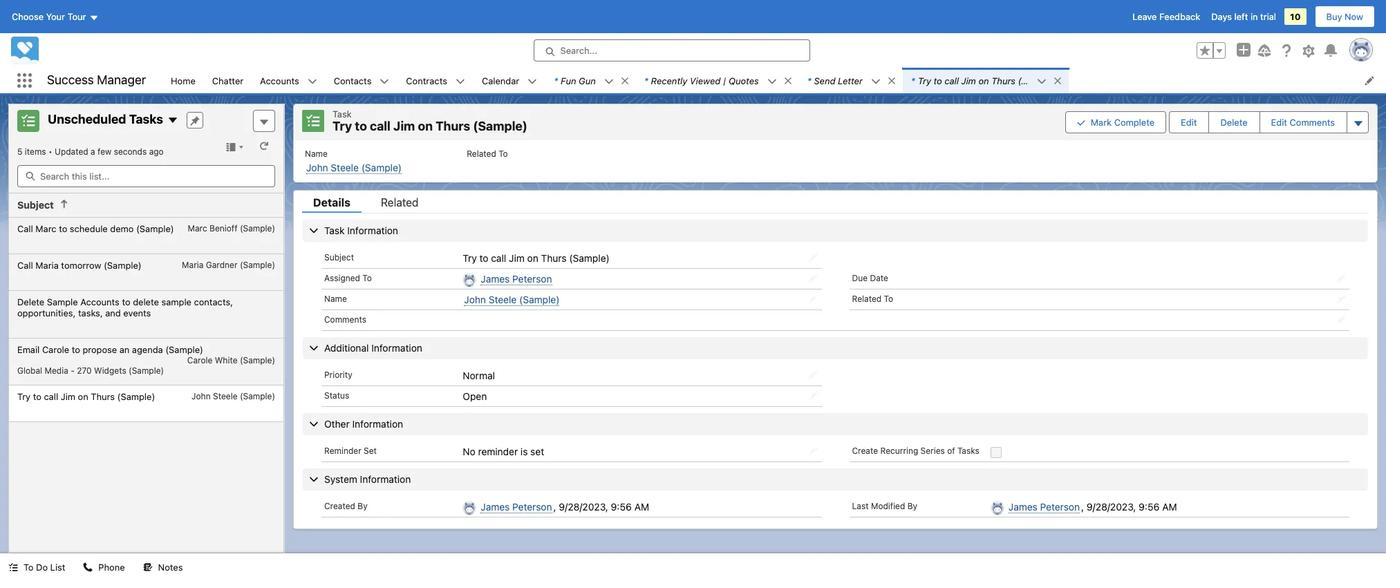 Task type: vqa. For each thing, say whether or not it's contained in the screenshot.
Name
yes



Task type: describe. For each thing, give the bounding box(es) containing it.
text default image inside the contacts "list item"
[[380, 77, 390, 86]]

on inside task try to call jim on thurs (sample)
[[418, 119, 433, 133]]

buy now
[[1327, 11, 1364, 22]]

delete button
[[1210, 112, 1259, 133]]

schedule
[[70, 223, 108, 234]]

due date
[[852, 273, 889, 283]]

, for created by
[[554, 501, 556, 513]]

information for task information
[[347, 224, 398, 236]]

manager
[[97, 73, 146, 87]]

* fun gun
[[554, 75, 596, 86]]

name john steele (sample)
[[305, 148, 402, 173]]

other information
[[324, 418, 403, 430]]

contracts
[[406, 75, 447, 86]]

create recurring series of tasks
[[852, 446, 980, 456]]

seconds
[[114, 147, 147, 157]]

last modified by
[[852, 501, 918, 512]]

edit comments button
[[1261, 112, 1347, 133]]

text default image for accounts list item
[[308, 77, 317, 86]]

phone
[[98, 562, 125, 573]]

james peterson for assigned to
[[481, 273, 552, 285]]

thurs inside task try to call jim on thurs (sample)
[[436, 119, 470, 133]]

list
[[50, 562, 65, 573]]

email carole to propose an agenda (sample) carole white (sample) global media - 270 widgets (sample)
[[17, 344, 275, 376]]

success manager
[[47, 73, 146, 87]]

accounts inside delete sample accounts to delete sample contacts, opportunities, tasks, and events
[[80, 296, 120, 307]]

0 vertical spatial group
[[1197, 42, 1226, 59]]

try inside select an item from this list to open it. list box
[[17, 391, 31, 402]]

calendar
[[482, 75, 520, 86]]

none search field inside the unscheduled tasks|tasks|list view element
[[17, 165, 275, 187]]

choose your tour
[[12, 11, 86, 22]]

now
[[1345, 11, 1364, 22]]

* for * fun gun
[[554, 75, 558, 86]]

james peterson link for last modified by
[[1009, 501, 1080, 514]]

benioff
[[210, 223, 238, 233]]

john inside "link"
[[464, 294, 486, 306]]

choose
[[12, 11, 44, 22]]

group containing mark complete
[[1066, 110, 1369, 135]]

additional information
[[324, 342, 422, 354]]

4 list item from the left
[[903, 68, 1069, 93]]

call inside task try to call jim on thurs (sample)
[[370, 119, 391, 133]]

5 items • updated a few seconds ago
[[17, 147, 164, 157]]

normal
[[463, 370, 495, 382]]

contacts list item
[[326, 68, 398, 93]]

leave feedback link
[[1133, 11, 1201, 22]]

edit for edit
[[1181, 117, 1198, 128]]

0 horizontal spatial carole
[[42, 344, 69, 355]]

james for assigned to
[[481, 273, 510, 285]]

to inside task try to call jim on thurs (sample)
[[355, 119, 367, 133]]

edit for edit comments
[[1272, 117, 1288, 128]]

steele inside select an item from this list to open it. list box
[[213, 391, 238, 401]]

peterson for last modified by
[[1041, 501, 1080, 513]]

media
[[45, 366, 68, 376]]

status
[[324, 391, 349, 401]]

few
[[98, 147, 112, 157]]

1 marc from the left
[[35, 223, 56, 234]]

james for last modified by
[[1009, 501, 1038, 513]]

open
[[463, 391, 487, 402]]

feedback
[[1160, 11, 1201, 22]]

unscheduled tasks
[[48, 112, 163, 127]]

days left in trial
[[1212, 11, 1277, 22]]

notes
[[158, 562, 183, 573]]

1 horizontal spatial tasks
[[958, 446, 980, 456]]

select an item from this list to open it. list box
[[9, 218, 284, 422]]

mark complete
[[1091, 117, 1155, 128]]

is
[[521, 446, 528, 458]]

do
[[36, 562, 48, 573]]

|
[[723, 75, 727, 86]]

to inside list item
[[934, 75, 942, 86]]

marc benioff (sample)
[[188, 223, 275, 233]]

reminder
[[478, 446, 518, 458]]

fun
[[561, 75, 576, 86]]

•
[[48, 147, 52, 157]]

9:56 for last modified by
[[1139, 501, 1160, 513]]

2 vertical spatial related
[[852, 294, 882, 304]]

* send letter
[[808, 75, 863, 86]]

text default image for 2nd list item from the left
[[768, 77, 777, 86]]

demo
[[110, 223, 134, 234]]

information for other information
[[352, 418, 403, 430]]

quotes
[[729, 75, 759, 86]]

details link
[[302, 196, 362, 213]]

task try to call jim on thurs (sample)
[[333, 109, 528, 133]]

no reminder is set
[[463, 446, 544, 458]]

1 by from the left
[[358, 501, 368, 512]]

james peterson link for created by
[[481, 501, 552, 514]]

text default image inside the unscheduled tasks|tasks|list view element
[[59, 199, 69, 209]]

details
[[313, 196, 351, 209]]

delete for delete sample accounts to delete sample contacts, opportunities, tasks, and events
[[17, 296, 44, 307]]

tasks,
[[78, 307, 103, 318]]

text default image inside the unscheduled tasks|tasks|list view element
[[167, 115, 178, 126]]

delete sample accounts to delete sample contacts, opportunities, tasks, and events
[[17, 296, 233, 318]]

* try to call jim on thurs (sample)
[[911, 75, 1056, 86]]

, 9/28/2023, 9:56 am for last modified by
[[1082, 501, 1178, 513]]

buy now button
[[1315, 6, 1376, 28]]

peterson for created by
[[513, 501, 552, 513]]

1 horizontal spatial subject
[[324, 252, 354, 262]]

, for last modified by
[[1082, 501, 1085, 513]]

email
[[17, 344, 40, 355]]

contacts,
[[194, 296, 233, 307]]

buy
[[1327, 11, 1343, 22]]

items
[[25, 147, 46, 157]]

information for additional information
[[372, 342, 422, 354]]

1 vertical spatial john steele (sample) link
[[464, 294, 560, 306]]

task information button
[[303, 220, 1369, 242]]

(sample) inside list item
[[1018, 75, 1056, 86]]

call inside list item
[[945, 75, 959, 86]]

tour
[[67, 11, 86, 22]]

james peterson for created by
[[481, 501, 552, 513]]

related to inside john steele (sample) list
[[467, 148, 508, 159]]

am for created by
[[635, 501, 649, 513]]

date
[[870, 273, 889, 283]]

text default image inside phone 'button'
[[83, 563, 93, 573]]

9/28/2023, for created by
[[559, 501, 609, 513]]

contacts link
[[326, 68, 380, 93]]

global
[[17, 366, 42, 376]]

assigned
[[324, 273, 360, 283]]

2 maria from the left
[[182, 260, 204, 270]]

try inside task try to call jim on thurs (sample)
[[333, 119, 352, 133]]

call for call maria tomorrow (sample)
[[17, 260, 33, 271]]

recurring
[[881, 446, 919, 456]]

subject inside the unscheduled tasks|tasks|list view element
[[17, 199, 54, 211]]

jim inside select an item from this list to open it. list box
[[61, 391, 75, 402]]

2 by from the left
[[908, 501, 918, 512]]

notes button
[[135, 554, 191, 582]]

call maria tomorrow (sample)
[[17, 260, 142, 271]]

to inside delete sample accounts to delete sample contacts, opportunities, tasks, and events
[[122, 296, 130, 307]]

contacts
[[334, 75, 372, 86]]

no
[[463, 446, 476, 458]]

to inside email carole to propose an agenda (sample) carole white (sample) global media - 270 widgets (sample)
[[72, 344, 80, 355]]

create
[[852, 446, 878, 456]]

(sample) inside name john steele (sample)
[[362, 161, 402, 173]]

choose your tour button
[[11, 6, 99, 28]]

search... button
[[534, 39, 810, 62]]

am for last modified by
[[1163, 501, 1178, 513]]

system information button
[[303, 469, 1369, 491]]



Task type: locate. For each thing, give the bounding box(es) containing it.
accounts right "sample"
[[80, 296, 120, 307]]

maria left tomorrow
[[35, 260, 59, 271]]

contracts list item
[[398, 68, 474, 93]]

* right letter
[[911, 75, 916, 86]]

text default image inside calendar "list item"
[[528, 77, 538, 86]]

text default image inside notes button
[[143, 563, 153, 573]]

0 vertical spatial john steele (sample)
[[464, 294, 560, 306]]

marc left schedule
[[35, 223, 56, 234]]

send
[[814, 75, 836, 86]]

an
[[119, 344, 130, 355]]

0 horizontal spatial steele
[[213, 391, 238, 401]]

*
[[554, 75, 558, 86], [644, 75, 648, 86], [808, 75, 812, 86], [911, 75, 916, 86]]

1 vertical spatial try to call jim on thurs (sample)
[[17, 391, 155, 402]]

text default image
[[620, 76, 630, 86], [783, 76, 793, 86], [887, 76, 897, 86], [1053, 76, 1063, 86], [380, 77, 390, 86], [456, 77, 465, 86], [604, 77, 614, 86], [871, 77, 881, 86], [59, 199, 69, 209], [8, 563, 18, 573], [83, 563, 93, 573]]

0 horizontal spatial am
[[635, 501, 649, 513]]

1 vertical spatial steele
[[489, 294, 517, 306]]

1 vertical spatial subject
[[324, 252, 354, 262]]

carole left white
[[187, 355, 213, 366]]

1 vertical spatial delete
[[17, 296, 44, 307]]

marc left benioff
[[188, 223, 207, 233]]

james peterson link
[[481, 273, 552, 285], [481, 501, 552, 514], [1009, 501, 1080, 514]]

group
[[1197, 42, 1226, 59], [1066, 110, 1369, 135]]

0 horizontal spatial edit
[[1181, 117, 1198, 128]]

1 horizontal spatial comments
[[1290, 117, 1336, 128]]

unscheduled tasks|tasks|list view element
[[8, 104, 284, 554]]

carole up media
[[42, 344, 69, 355]]

james peterson for last modified by
[[1009, 501, 1080, 513]]

days
[[1212, 11, 1232, 22]]

john steele (sample) list
[[294, 140, 1378, 182]]

2 edit from the left
[[1272, 117, 1288, 128]]

1 vertical spatial name
[[324, 294, 347, 304]]

related up task information
[[381, 196, 419, 209]]

9:56 for created by
[[611, 501, 632, 513]]

try to call jim on thurs (sample) inside select an item from this list to open it. list box
[[17, 391, 155, 402]]

1 vertical spatial tasks
[[958, 446, 980, 456]]

1 vertical spatial related
[[381, 196, 419, 209]]

steele inside name john steele (sample)
[[331, 161, 359, 173]]

task for information
[[324, 224, 345, 236]]

2 * from the left
[[644, 75, 648, 86]]

0 vertical spatial related to
[[467, 148, 508, 159]]

in
[[1251, 11, 1258, 22]]

text default image inside accounts list item
[[308, 77, 317, 86]]

related down task try to call jim on thurs (sample)
[[467, 148, 496, 159]]

1 horizontal spatial marc
[[188, 223, 207, 233]]

to inside john steele (sample) list
[[499, 148, 508, 159]]

text default image for calendar "list item"
[[528, 77, 538, 86]]

james peterson link for assigned to
[[481, 273, 552, 285]]

1 vertical spatial comments
[[324, 315, 367, 325]]

steele
[[331, 161, 359, 173], [489, 294, 517, 306], [213, 391, 238, 401]]

related to down task try to call jim on thurs (sample)
[[467, 148, 508, 159]]

name up details
[[305, 148, 328, 159]]

0 horizontal spatial maria
[[35, 260, 59, 271]]

1 horizontal spatial carole
[[187, 355, 213, 366]]

task inside task information dropdown button
[[324, 224, 345, 236]]

accounts inside accounts list item
[[260, 75, 299, 86]]

(sample) inside task try to call jim on thurs (sample)
[[473, 119, 528, 133]]

of
[[948, 446, 956, 456]]

1 am from the left
[[635, 501, 649, 513]]

by right created
[[358, 501, 368, 512]]

* recently viewed | quotes
[[644, 75, 759, 86]]

0 vertical spatial john
[[306, 161, 328, 173]]

related inside john steele (sample) list
[[467, 148, 496, 159]]

task for try
[[333, 109, 352, 120]]

0 horizontal spatial related
[[381, 196, 419, 209]]

0 horizontal spatial by
[[358, 501, 368, 512]]

1 horizontal spatial john steele (sample)
[[464, 294, 560, 306]]

related down due date
[[852, 294, 882, 304]]

list containing home
[[163, 68, 1387, 93]]

0 vertical spatial related
[[467, 148, 496, 159]]

task inside task try to call jim on thurs (sample)
[[333, 109, 352, 120]]

related to down due date
[[852, 294, 894, 304]]

last
[[852, 501, 869, 512]]

try inside list item
[[918, 75, 932, 86]]

subject up assigned
[[324, 252, 354, 262]]

0 horizontal spatial delete
[[17, 296, 44, 307]]

2 9/28/2023, from the left
[[1087, 501, 1137, 513]]

1 , from the left
[[554, 501, 556, 513]]

task information
[[324, 224, 398, 236]]

1 list item from the left
[[546, 68, 636, 93]]

call left schedule
[[17, 223, 33, 234]]

3 list item from the left
[[799, 68, 903, 93]]

2 horizontal spatial steele
[[489, 294, 517, 306]]

* for * try to call jim on thurs (sample)
[[911, 75, 916, 86]]

2 list item from the left
[[636, 68, 799, 93]]

1 call from the top
[[17, 223, 33, 234]]

leave feedback
[[1133, 11, 1201, 22]]

2 call from the top
[[17, 260, 33, 271]]

calendar list item
[[474, 68, 546, 93]]

john inside name john steele (sample)
[[306, 161, 328, 173]]

information down related link
[[347, 224, 398, 236]]

call for call marc to schedule demo (sample)
[[17, 223, 33, 234]]

information for system information
[[360, 474, 411, 485]]

1 * from the left
[[554, 75, 558, 86]]

name down assigned
[[324, 294, 347, 304]]

carole
[[42, 344, 69, 355], [187, 355, 213, 366]]

maria gardner (sample)
[[182, 260, 275, 270]]

additional
[[324, 342, 369, 354]]

to inside button
[[24, 562, 34, 573]]

2 , 9/28/2023, 9:56 am from the left
[[1082, 501, 1178, 513]]

subject down items on the left of the page
[[17, 199, 54, 211]]

0 vertical spatial comments
[[1290, 117, 1336, 128]]

thurs inside list item
[[992, 75, 1016, 86]]

text default image inside contracts list item
[[456, 77, 465, 86]]

4 * from the left
[[911, 75, 916, 86]]

1 vertical spatial john steele (sample)
[[192, 391, 275, 401]]

1 horizontal spatial , 9/28/2023, 9:56 am
[[1082, 501, 1178, 513]]

delete for delete
[[1221, 117, 1248, 128]]

0 vertical spatial steele
[[331, 161, 359, 173]]

john
[[306, 161, 328, 173], [464, 294, 486, 306], [192, 391, 211, 401]]

0 horizontal spatial accounts
[[80, 296, 120, 307]]

0 vertical spatial accounts
[[260, 75, 299, 86]]

to
[[499, 148, 508, 159], [363, 273, 372, 283], [884, 294, 894, 304], [24, 562, 34, 573]]

1 horizontal spatial 9/28/2023,
[[1087, 501, 1137, 513]]

0 horizontal spatial related to
[[467, 148, 508, 159]]

1 vertical spatial group
[[1066, 110, 1369, 135]]

1 horizontal spatial delete
[[1221, 117, 1248, 128]]

0 vertical spatial name
[[305, 148, 328, 159]]

home
[[171, 75, 196, 86]]

on
[[979, 75, 989, 86], [418, 119, 433, 133], [527, 252, 539, 264], [78, 391, 88, 402]]

reminder set
[[324, 446, 377, 456]]

* for * send letter
[[808, 75, 812, 86]]

0 horizontal spatial john steele (sample) link
[[306, 161, 402, 174]]

delete left "sample"
[[17, 296, 44, 307]]

0 horizontal spatial ,
[[554, 501, 556, 513]]

task down details link
[[324, 224, 345, 236]]

jim
[[962, 75, 976, 86], [394, 119, 415, 133], [509, 252, 525, 264], [61, 391, 75, 402]]

0 horizontal spatial 9:56
[[611, 501, 632, 513]]

2 marc from the left
[[188, 223, 207, 233]]

1 horizontal spatial john steele (sample) link
[[464, 294, 560, 306]]

on inside list item
[[979, 75, 989, 86]]

2 horizontal spatial john
[[464, 294, 486, 306]]

0 horizontal spatial subject
[[17, 199, 54, 211]]

opportunities,
[[17, 307, 76, 318]]

complete
[[1115, 117, 1155, 128]]

name for name
[[324, 294, 347, 304]]

2 9:56 from the left
[[1139, 501, 1160, 513]]

to do list
[[24, 562, 65, 573]]

1 horizontal spatial am
[[1163, 501, 1178, 513]]

text default image inside to do list button
[[8, 563, 18, 573]]

delete inside delete button
[[1221, 117, 1248, 128]]

2 vertical spatial john
[[192, 391, 211, 401]]

call marc to schedule demo (sample)
[[17, 223, 174, 234]]

1 maria from the left
[[35, 260, 59, 271]]

1 9:56 from the left
[[611, 501, 632, 513]]

thurs inside select an item from this list to open it. list box
[[91, 391, 115, 402]]

0 horizontal spatial 9/28/2023,
[[559, 501, 609, 513]]

0 horizontal spatial marc
[[35, 223, 56, 234]]

on inside select an item from this list to open it. list box
[[78, 391, 88, 402]]

0 horizontal spatial try to call jim on thurs (sample)
[[17, 391, 155, 402]]

1 vertical spatial task
[[324, 224, 345, 236]]

call inside select an item from this list to open it. list box
[[44, 391, 58, 402]]

0 horizontal spatial john steele (sample)
[[192, 391, 275, 401]]

9/28/2023, for last modified by
[[1087, 501, 1137, 513]]

steele inside john steele (sample) "link"
[[489, 294, 517, 306]]

edit right delete button
[[1272, 117, 1288, 128]]

1 horizontal spatial john
[[306, 161, 328, 173]]

edit left delete button
[[1181, 117, 1198, 128]]

0 vertical spatial subject
[[17, 199, 54, 211]]

search...
[[561, 45, 598, 56]]

information right additional
[[372, 342, 422, 354]]

tasks
[[129, 112, 163, 127], [958, 446, 980, 456]]

1 horizontal spatial steele
[[331, 161, 359, 173]]

delete inside delete sample accounts to delete sample contacts, opportunities, tasks, and events
[[17, 296, 44, 307]]

widgets
[[94, 366, 126, 376]]

delete
[[133, 296, 159, 307]]

tasks up ago
[[129, 112, 163, 127]]

john steele (sample) link
[[306, 161, 402, 174], [464, 294, 560, 306]]

270
[[77, 366, 92, 376]]

* left send
[[808, 75, 812, 86]]

calendar link
[[474, 68, 528, 93]]

name for name john steele (sample)
[[305, 148, 328, 159]]

1 , 9/28/2023, 9:56 am from the left
[[554, 501, 649, 513]]

1 horizontal spatial maria
[[182, 260, 204, 270]]

white
[[215, 355, 238, 366]]

subject
[[17, 199, 54, 211], [324, 252, 354, 262]]

* left recently
[[644, 75, 648, 86]]

1 horizontal spatial related
[[467, 148, 496, 159]]

1 vertical spatial john
[[464, 294, 486, 306]]

ago
[[149, 147, 164, 157]]

assigned to
[[324, 273, 372, 283]]

peterson for assigned to
[[513, 273, 552, 285]]

james peterson
[[481, 273, 552, 285], [481, 501, 552, 513], [1009, 501, 1080, 513]]

thurs
[[992, 75, 1016, 86], [436, 119, 470, 133], [541, 252, 567, 264], [91, 391, 115, 402]]

* for * recently viewed | quotes
[[644, 75, 648, 86]]

name inside name john steele (sample)
[[305, 148, 328, 159]]

list
[[163, 68, 1387, 93]]

modified
[[871, 501, 906, 512]]

list item
[[546, 68, 636, 93], [636, 68, 799, 93], [799, 68, 903, 93], [903, 68, 1069, 93]]

information down set
[[360, 474, 411, 485]]

jim inside list item
[[962, 75, 976, 86]]

success
[[47, 73, 94, 87]]

2 am from the left
[[1163, 501, 1178, 513]]

system information
[[324, 474, 411, 485]]

comments inside button
[[1290, 117, 1336, 128]]

delete sample accounts to delete sample contacts, opportunities, tasks, and events link
[[9, 291, 284, 338]]

trial
[[1261, 11, 1277, 22]]

maria
[[35, 260, 59, 271], [182, 260, 204, 270]]

john inside select an item from this list to open it. list box
[[192, 391, 211, 401]]

1 vertical spatial call
[[17, 260, 33, 271]]

0 vertical spatial tasks
[[129, 112, 163, 127]]

chatter link
[[204, 68, 252, 93]]

jim inside task try to call jim on thurs (sample)
[[394, 119, 415, 133]]

text default image
[[308, 77, 317, 86], [528, 77, 538, 86], [768, 77, 777, 86], [1037, 77, 1047, 86], [167, 115, 178, 126], [143, 563, 153, 573]]

0 vertical spatial task
[[333, 109, 352, 120]]

home link
[[163, 68, 204, 93]]

1 horizontal spatial edit
[[1272, 117, 1288, 128]]

additional information button
[[303, 337, 1369, 360]]

other
[[324, 418, 350, 430]]

0 horizontal spatial john
[[192, 391, 211, 401]]

contracts link
[[398, 68, 456, 93]]

1 horizontal spatial by
[[908, 501, 918, 512]]

gun
[[579, 75, 596, 86]]

call
[[945, 75, 959, 86], [370, 119, 391, 133], [491, 252, 506, 264], [44, 391, 58, 402]]

unscheduled
[[48, 112, 126, 127]]

left
[[1235, 11, 1249, 22]]

2 , from the left
[[1082, 501, 1085, 513]]

john steele (sample) link inside list
[[306, 161, 402, 174]]

1 9/28/2023, from the left
[[559, 501, 609, 513]]

comments
[[1290, 117, 1336, 128], [324, 315, 367, 325]]

and
[[105, 307, 121, 318]]

0 horizontal spatial comments
[[324, 315, 367, 325]]

1 horizontal spatial try to call jim on thurs (sample)
[[463, 252, 610, 264]]

-
[[71, 366, 75, 376]]

viewed
[[690, 75, 721, 86]]

leave
[[1133, 11, 1157, 22]]

accounts list item
[[252, 68, 326, 93]]

1 horizontal spatial related to
[[852, 294, 894, 304]]

1 horizontal spatial 9:56
[[1139, 501, 1160, 513]]

tomorrow
[[61, 260, 101, 271]]

0 horizontal spatial tasks
[[129, 112, 163, 127]]

None search field
[[17, 165, 275, 187]]

task down contacts
[[333, 109, 352, 120]]

0 vertical spatial call
[[17, 223, 33, 234]]

john steele (sample) inside select an item from this list to open it. list box
[[192, 391, 275, 401]]

unscheduled tasks status
[[17, 147, 55, 157]]

james for created by
[[481, 501, 510, 513]]

updated
[[55, 147, 88, 157]]

delete right edit button
[[1221, 117, 1248, 128]]

edit comments
[[1272, 117, 1336, 128]]

2 horizontal spatial related
[[852, 294, 882, 304]]

2 vertical spatial steele
[[213, 391, 238, 401]]

(sample) inside john steele (sample) "link"
[[519, 294, 560, 306]]

set
[[364, 446, 377, 456]]

call up opportunities,
[[17, 260, 33, 271]]

tasks right of
[[958, 446, 980, 456]]

1 edit from the left
[[1181, 117, 1198, 128]]

0 vertical spatial john steele (sample) link
[[306, 161, 402, 174]]

chatter
[[212, 75, 244, 86]]

text default image for fourth list item from left
[[1037, 77, 1047, 86]]

information inside dropdown button
[[352, 418, 403, 430]]

a
[[91, 147, 95, 157]]

1 vertical spatial related to
[[852, 294, 894, 304]]

0 horizontal spatial , 9/28/2023, 9:56 am
[[554, 501, 649, 513]]

3 * from the left
[[808, 75, 812, 86]]

0 vertical spatial try to call jim on thurs (sample)
[[463, 252, 610, 264]]

0 vertical spatial delete
[[1221, 117, 1248, 128]]

related
[[467, 148, 496, 159], [381, 196, 419, 209], [852, 294, 882, 304]]

maria left gardner
[[182, 260, 204, 270]]

, 9/28/2023, 9:56 am for created by
[[554, 501, 649, 513]]

1 vertical spatial accounts
[[80, 296, 120, 307]]

1 horizontal spatial ,
[[1082, 501, 1085, 513]]

* left the fun
[[554, 75, 558, 86]]

by right "modified"
[[908, 501, 918, 512]]

1 horizontal spatial accounts
[[260, 75, 299, 86]]

information up set
[[352, 418, 403, 430]]

am
[[635, 501, 649, 513], [1163, 501, 1178, 513]]

accounts right chatter
[[260, 75, 299, 86]]

Search Unscheduled Tasks list view. search field
[[17, 165, 275, 187]]



